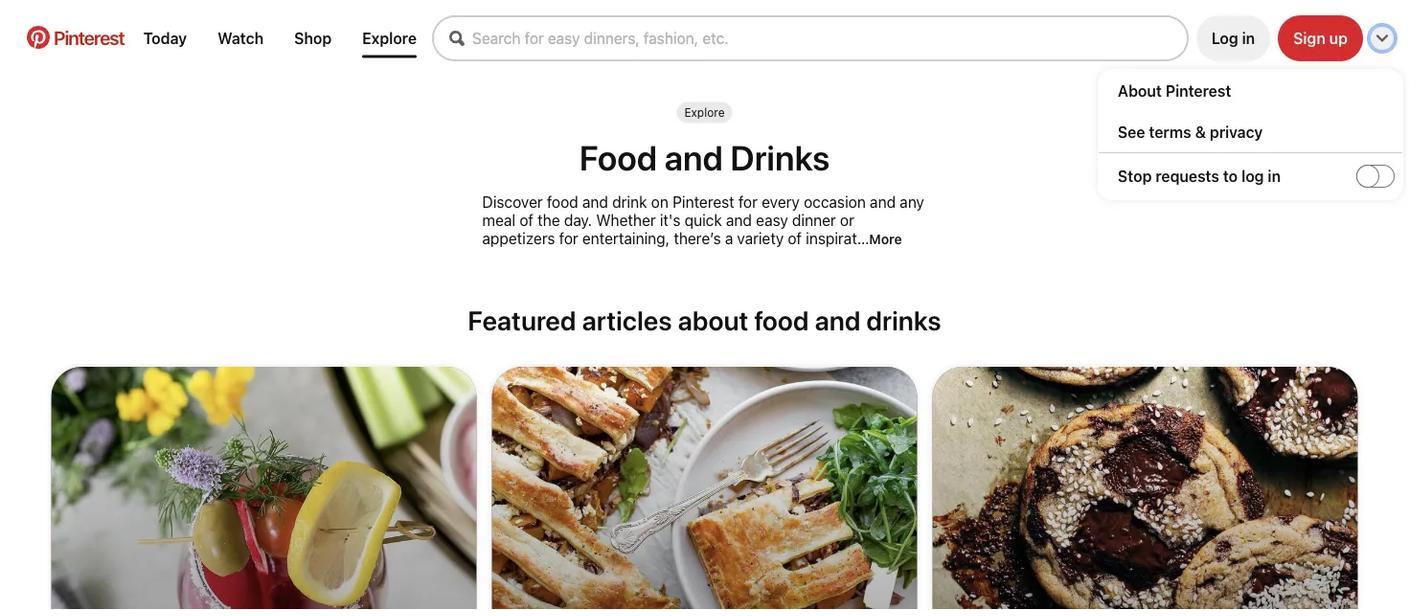 Task type: vqa. For each thing, say whether or not it's contained in the screenshot.
"Pinterest" in Discover food and drink on Pinterest for every occasion and any meal of the day. Whether it's quick and easy dinner or appetizers for entertaining, there's a variety of inspirat…
yes



Task type: locate. For each thing, give the bounding box(es) containing it.
1 horizontal spatial in
[[1268, 167, 1281, 185]]

pinterest button
[[15, 26, 136, 51]]

about pinterest
[[1118, 81, 1232, 100]]

0 vertical spatial in
[[1243, 29, 1256, 47]]

of
[[520, 211, 534, 229], [788, 229, 802, 247]]

2 horizontal spatial pinterest
[[1166, 81, 1232, 100]]

variety
[[737, 229, 784, 247]]

appetizers
[[483, 229, 555, 247]]

1 horizontal spatial food
[[754, 305, 809, 336]]

0 horizontal spatial food
[[547, 193, 579, 211]]

explore link left search image
[[355, 22, 425, 55]]

see terms & privacy
[[1118, 123, 1263, 141]]

explore left search image
[[362, 29, 417, 47]]

easy
[[756, 211, 788, 229]]

pinterest
[[54, 26, 124, 48], [1166, 81, 1232, 100], [673, 193, 735, 211]]

up
[[1330, 29, 1348, 47]]

shop link
[[287, 22, 339, 55]]

0 horizontal spatial explore link
[[355, 22, 425, 55]]

the
[[538, 211, 560, 229]]

on
[[651, 193, 669, 211]]

more
[[870, 231, 902, 247]]

search image
[[449, 31, 465, 46]]

of right variety
[[788, 229, 802, 247]]

food
[[547, 193, 579, 211], [754, 305, 809, 336]]

watch link
[[210, 22, 271, 55]]

requests
[[1156, 167, 1220, 185]]

1 vertical spatial explore
[[685, 106, 725, 119]]

discover food and drink on pinterest for every occasion and any meal of the day. whether it's quick and easy dinner or appetizers for entertaining, there's a variety of inspirat…
[[483, 193, 925, 247]]

explore up food and drinks
[[685, 106, 725, 119]]

more button
[[870, 231, 902, 247]]

1 vertical spatial explore link
[[685, 106, 725, 119]]

1 horizontal spatial explore
[[685, 106, 725, 119]]

log in
[[1212, 29, 1256, 47]]

1 horizontal spatial explore link
[[685, 106, 725, 119]]

food right about
[[754, 305, 809, 336]]

2 vertical spatial pinterest
[[673, 193, 735, 211]]

0 vertical spatial explore
[[362, 29, 417, 47]]

pinterest right pinterest image
[[54, 26, 124, 48]]

0 horizontal spatial pinterest
[[54, 26, 124, 48]]

Search text field
[[472, 29, 1187, 47]]

1 vertical spatial food
[[754, 305, 809, 336]]

explore
[[362, 29, 417, 47], [685, 106, 725, 119]]

0 horizontal spatial explore
[[362, 29, 417, 47]]

day.
[[564, 211, 592, 229]]

whether
[[596, 211, 656, 229]]

and left the easy
[[726, 211, 752, 229]]

1 vertical spatial pinterest
[[1166, 81, 1232, 100]]

in
[[1243, 29, 1256, 47], [1268, 167, 1281, 185]]

1 vertical spatial for
[[559, 229, 579, 247]]

and
[[665, 137, 723, 177], [583, 193, 609, 211], [870, 193, 896, 211], [726, 211, 752, 229], [815, 305, 861, 336]]

pinterest up there's
[[673, 193, 735, 211]]

it's
[[660, 211, 681, 229]]

dinner
[[792, 211, 836, 229]]

log
[[1242, 167, 1265, 185]]

drinks
[[731, 137, 830, 177]]

terms
[[1149, 123, 1192, 141]]

for left every
[[739, 193, 758, 211]]

explore link up food and drinks
[[685, 106, 725, 119]]

pinterest up &
[[1166, 81, 1232, 100]]

articles
[[582, 305, 672, 336]]

1 horizontal spatial for
[[739, 193, 758, 211]]

quick
[[685, 211, 722, 229]]

featured
[[468, 305, 576, 336]]

every
[[762, 193, 800, 211]]

see
[[1118, 123, 1146, 141]]

of left the the
[[520, 211, 534, 229]]

shop
[[294, 29, 332, 47]]

log in button
[[1197, 15, 1271, 61]]

food right the "discover"
[[547, 193, 579, 211]]

0 vertical spatial food
[[547, 193, 579, 211]]

food and drinks
[[579, 137, 830, 177]]

for
[[739, 193, 758, 211], [559, 229, 579, 247]]

0 horizontal spatial in
[[1243, 29, 1256, 47]]

for right appetizers
[[559, 229, 579, 247]]

privacy
[[1210, 123, 1263, 141]]

0 vertical spatial pinterest
[[54, 26, 124, 48]]

1 horizontal spatial pinterest
[[673, 193, 735, 211]]

explore link
[[355, 22, 425, 55], [685, 106, 725, 119]]



Task type: describe. For each thing, give the bounding box(es) containing it.
or
[[840, 211, 855, 229]]

in inside button
[[1243, 29, 1256, 47]]

to
[[1224, 167, 1238, 185]]

sign up
[[1294, 29, 1348, 47]]

featured articles about food and drinks
[[468, 305, 942, 336]]

food
[[579, 137, 657, 177]]

and left drinks
[[815, 305, 861, 336]]

sign up button
[[1279, 15, 1364, 61]]

&
[[1196, 123, 1207, 141]]

stop
[[1118, 167, 1152, 185]]

1 horizontal spatial of
[[788, 229, 802, 247]]

a
[[725, 229, 733, 247]]

entertaining,
[[583, 229, 670, 247]]

discover
[[483, 193, 543, 211]]

inspirat…
[[806, 229, 870, 247]]

0 horizontal spatial of
[[520, 211, 534, 229]]

and left any
[[870, 193, 896, 211]]

food inside discover food and drink on pinterest for every occasion and any meal of the day. whether it's quick and easy dinner or appetizers for entertaining, there's a variety of inspirat…
[[547, 193, 579, 211]]

pinterest link
[[15, 26, 136, 49]]

sign
[[1294, 29, 1326, 47]]

1 vertical spatial in
[[1268, 167, 1281, 185]]

0 vertical spatial explore link
[[355, 22, 425, 55]]

about
[[1118, 81, 1162, 100]]

drink
[[613, 193, 647, 211]]

log
[[1212, 29, 1239, 47]]

about pinterest link
[[1118, 81, 1403, 100]]

0 horizontal spatial for
[[559, 229, 579, 247]]

and up the on
[[665, 137, 723, 177]]

any
[[900, 193, 925, 211]]

see terms & privacy link
[[1118, 123, 1403, 141]]

pinterest inside button
[[54, 26, 124, 48]]

watch
[[218, 29, 264, 47]]

pinterest inside discover food and drink on pinterest for every occasion and any meal of the day. whether it's quick and easy dinner or appetizers for entertaining, there's a variety of inspirat…
[[673, 193, 735, 211]]

meal
[[483, 211, 516, 229]]

pinterest image
[[27, 26, 50, 49]]

and left drink at the top left
[[583, 193, 609, 211]]

drinks
[[867, 305, 942, 336]]

0 vertical spatial for
[[739, 193, 758, 211]]

there's
[[674, 229, 721, 247]]

occasion
[[804, 193, 866, 211]]

today
[[143, 29, 187, 47]]

today link
[[136, 22, 195, 55]]

stop requests to log in
[[1118, 167, 1281, 185]]

about
[[678, 305, 749, 336]]



